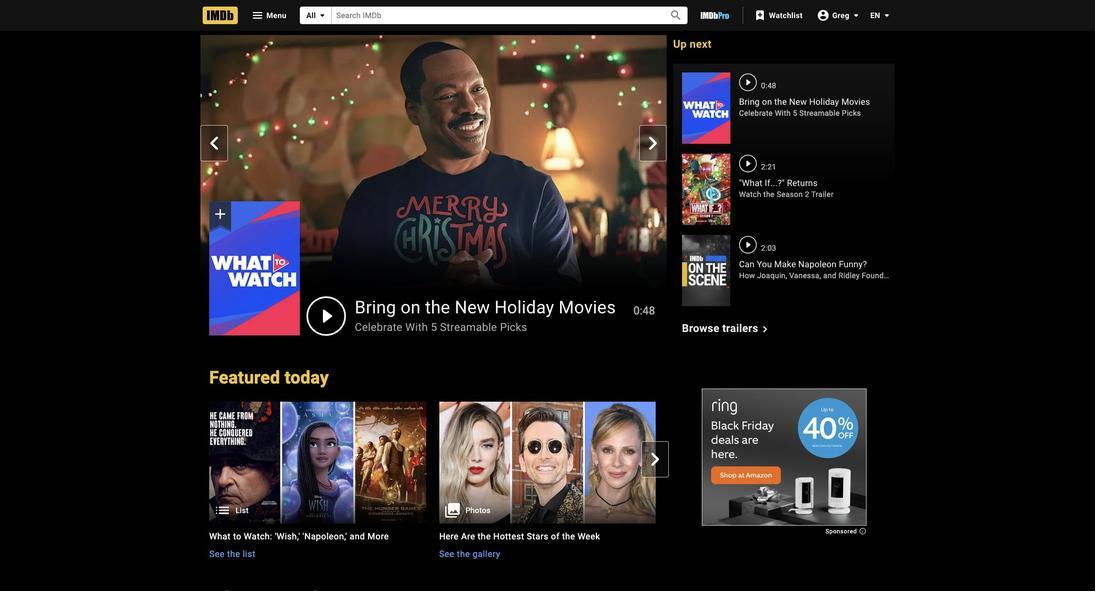 Task type: locate. For each thing, give the bounding box(es) containing it.
2:03
[[761, 244, 776, 253]]

production art image for 'napoleon,'
[[209, 402, 426, 524]]

bring inside bring on the new holiday movies celebrate with 5 streamable picks
[[739, 97, 760, 107]]

0 vertical spatial holiday
[[809, 97, 839, 107]]

5 inside the bring on the new holiday movies "element"
[[434, 320, 440, 334]]

0 horizontal spatial 0:48
[[637, 304, 658, 317]]

None field
[[332, 7, 657, 24]]

0 vertical spatial bring
[[739, 97, 760, 107]]

group containing here are the hottest stars of the week
[[439, 402, 656, 561]]

watch
[[739, 190, 761, 199]]

bring inside the bring on the new holiday movies "element"
[[358, 297, 399, 318]]

1 vertical spatial holiday
[[498, 297, 557, 318]]

holiday for bring on the new holiday movies celebrate with 5 streamable picks
[[809, 97, 839, 107]]

1 horizontal spatial arrow drop down image
[[880, 9, 893, 22]]

"what if...?" returns watch the season 2 trailer
[[739, 178, 834, 199]]

the inside "element"
[[428, 297, 453, 318]]

0 vertical spatial chevron right inline image
[[646, 137, 659, 150]]

photos
[[465, 506, 491, 515]]

new inside "element"
[[458, 297, 493, 318]]

list group
[[209, 402, 426, 524]]

see inside 'button'
[[439, 549, 454, 559]]

0 horizontal spatial new
[[458, 297, 493, 318]]

watchlist button
[[748, 5, 811, 25]]

movies inside bring on the new holiday movies celebrate with 5 streamable picks
[[841, 97, 870, 107]]

how
[[739, 271, 755, 280]]

trailers
[[722, 322, 758, 335]]

movies
[[841, 97, 870, 107], [562, 297, 619, 318]]

0 vertical spatial streamable
[[799, 109, 840, 118]]

and
[[823, 271, 836, 280], [350, 531, 365, 542]]

0 vertical spatial on
[[762, 97, 772, 107]]

streamable inside bring on the new holiday movies celebrate with 5 streamable picks
[[799, 109, 840, 118]]

bring for bring on the new holiday movies celebrate with 5 streamable picks
[[739, 97, 760, 107]]

1 vertical spatial streamable
[[443, 320, 500, 334]]

up next
[[673, 37, 712, 51]]

1 horizontal spatial with
[[775, 109, 791, 118]]

new inside bring on the new holiday movies celebrate with 5 streamable picks
[[789, 97, 807, 107]]

joaquin,
[[757, 271, 787, 280]]

all
[[306, 11, 316, 20]]

5 new 2023 holiday movies to watch image
[[682, 72, 730, 144], [213, 202, 303, 336], [213, 202, 303, 336]]

on inside bring on the new holiday movies celebrate with 5 streamable picks
[[762, 97, 772, 107]]

0:48
[[761, 81, 776, 90], [637, 304, 658, 317]]

what if...? image
[[682, 154, 730, 225]]

see for see the gallery
[[439, 549, 454, 559]]

streamable inside the bring on the new holiday movies "element"
[[443, 320, 500, 334]]

see the list
[[209, 549, 255, 559]]

movies inside the bring on the new holiday movies "element"
[[562, 297, 619, 318]]

trailer
[[811, 190, 834, 199]]

1 production art image from the left
[[209, 402, 426, 524]]

0:48 for celebrate with 5 streamable picks
[[637, 304, 658, 317]]

on for bring on the new holiday movies
[[404, 297, 424, 318]]

1 horizontal spatial picks
[[842, 109, 861, 118]]

returns
[[787, 178, 818, 188]]

1 horizontal spatial new
[[789, 97, 807, 107]]

picks
[[842, 109, 861, 118], [503, 320, 531, 334]]

group
[[0, 35, 204, 336], [213, 202, 303, 336], [196, 402, 886, 561], [209, 402, 426, 561], [439, 402, 656, 561], [669, 402, 886, 561], [669, 402, 886, 524]]

greg
[[832, 11, 849, 19]]

with
[[775, 109, 791, 118], [409, 320, 431, 334]]

0 horizontal spatial with
[[409, 320, 431, 334]]

0 horizontal spatial see
[[209, 549, 225, 559]]

2 horizontal spatial production art image
[[669, 402, 886, 524]]

1 horizontal spatial holiday
[[809, 97, 839, 107]]

bring for bring on the new holiday movies
[[358, 297, 399, 318]]

make
[[774, 259, 796, 270]]

0 vertical spatial 5
[[793, 109, 797, 118]]

0 vertical spatial and
[[823, 271, 836, 280]]

see inside button
[[209, 549, 225, 559]]

0 vertical spatial celebrate
[[739, 109, 773, 118]]

0 horizontal spatial 5
[[434, 320, 440, 334]]

submit search image
[[669, 9, 682, 22]]

menu button
[[242, 7, 295, 24]]

2 production art image from the left
[[439, 402, 656, 524]]

0 horizontal spatial picks
[[503, 320, 531, 334]]

celebrate inside bring on the new holiday movies celebrate with 5 streamable picks
[[739, 109, 773, 118]]

0 vertical spatial with
[[775, 109, 791, 118]]

see
[[209, 549, 225, 559], [439, 549, 454, 559]]

the inside button
[[227, 549, 240, 559]]

arrow drop down image left en
[[849, 9, 863, 22]]

1 horizontal spatial movies
[[841, 97, 870, 107]]

celebrate inside the bring on the new holiday movies "element"
[[358, 320, 406, 334]]

1 vertical spatial 5
[[434, 320, 440, 334]]

0 horizontal spatial arrow drop down image
[[849, 9, 863, 22]]

1 vertical spatial bring
[[358, 297, 399, 318]]

0 horizontal spatial and
[[350, 531, 365, 542]]

0:48 for bring on the new holiday movies
[[761, 81, 776, 90]]

1 vertical spatial 0:48
[[637, 304, 658, 317]]

greg button
[[811, 5, 863, 25]]

see the gallery button
[[439, 548, 500, 561]]

picks inside the bring on the new holiday movies "element"
[[503, 320, 531, 334]]

bring on the new holiday movies image
[[204, 35, 670, 298]]

0 horizontal spatial production art image
[[209, 402, 426, 524]]

0 horizontal spatial celebrate
[[358, 320, 406, 334]]

celebrate
[[739, 109, 773, 118], [358, 320, 406, 334]]

gallery
[[473, 549, 500, 559]]

see down what
[[209, 549, 225, 559]]

bring on the new holiday movies
[[358, 297, 619, 318]]

streamable
[[799, 109, 840, 118], [443, 320, 500, 334]]

1 vertical spatial and
[[350, 531, 365, 542]]

0 vertical spatial new
[[789, 97, 807, 107]]

en
[[870, 11, 880, 20]]

new
[[789, 97, 807, 107], [458, 297, 493, 318]]

hottest
[[493, 531, 524, 542]]

1 horizontal spatial 0:48
[[761, 81, 776, 90]]

with inside the bring on the new holiday movies "element"
[[409, 320, 431, 334]]

Search IMDb text field
[[332, 7, 657, 24]]

napoleon image
[[682, 235, 730, 307]]

1 horizontal spatial celebrate
[[739, 109, 773, 118]]

1 horizontal spatial on
[[762, 97, 772, 107]]

account circle image
[[817, 9, 830, 22]]

production art image
[[209, 402, 426, 524], [439, 402, 656, 524], [669, 402, 886, 524]]

the inside bring on the new holiday movies celebrate with 5 streamable picks
[[774, 97, 787, 107]]

en button
[[861, 5, 893, 25]]

0 horizontal spatial on
[[404, 297, 424, 318]]

arrow drop down image right greg
[[880, 9, 893, 22]]

celebrate with 5 streamable picks
[[358, 320, 531, 334]]

1 horizontal spatial production art image
[[439, 402, 656, 524]]

0 horizontal spatial streamable
[[443, 320, 500, 334]]

list
[[236, 506, 249, 515]]

and left 'more'
[[350, 531, 365, 542]]

more
[[368, 531, 389, 542]]

0 vertical spatial movies
[[841, 97, 870, 107]]

1 horizontal spatial bring
[[739, 97, 760, 107]]

0 horizontal spatial bring
[[358, 297, 399, 318]]

on
[[762, 97, 772, 107], [404, 297, 424, 318]]

'wish,'
[[275, 531, 300, 542]]

5
[[793, 109, 797, 118], [434, 320, 440, 334]]

you
[[757, 259, 772, 270]]

1 horizontal spatial streamable
[[799, 109, 840, 118]]

what
[[209, 531, 231, 542]]

watchlist
[[769, 11, 803, 20]]

stars
[[527, 531, 549, 542]]

next
[[690, 37, 712, 51]]

chevron right inline image
[[646, 137, 659, 150], [649, 453, 662, 466]]

production art image for stars
[[439, 402, 656, 524]]

1 vertical spatial new
[[458, 297, 493, 318]]

1 vertical spatial picks
[[503, 320, 531, 334]]

on inside "element"
[[404, 297, 424, 318]]

here are the hottest stars of the week
[[439, 531, 600, 542]]

browse trailers
[[682, 322, 758, 335]]

here
[[439, 531, 459, 542]]

bring on the new holiday movies celebrate with 5 streamable picks
[[739, 97, 870, 118]]

0 vertical spatial 0:48
[[761, 81, 776, 90]]

1 horizontal spatial 5
[[793, 109, 797, 118]]

2 see from the left
[[439, 549, 454, 559]]

what to watch: 'wish,' 'napoleon,' and more link
[[209, 530, 426, 543]]

browse trailers link
[[682, 322, 771, 336]]

and down napoleon
[[823, 271, 836, 280]]

'aquaman and the lost kingdom' image
[[0, 35, 204, 298]]

0:48 inside the bring on the new holiday movies "element"
[[637, 304, 658, 317]]

see the list button
[[209, 548, 255, 561]]

can you make napoleon funny? how joaquin, vanessa, and ridley found a way
[[739, 259, 907, 280]]

1 vertical spatial movies
[[562, 297, 619, 318]]

holiday inside "element"
[[498, 297, 557, 318]]

1 vertical spatial with
[[409, 320, 431, 334]]

0 vertical spatial picks
[[842, 109, 861, 118]]

arrow drop down image
[[849, 9, 863, 22], [880, 9, 893, 22]]

holiday inside bring on the new holiday movies celebrate with 5 streamable picks
[[809, 97, 839, 107]]

sponsored
[[826, 528, 859, 535]]

if...?"
[[765, 178, 785, 188]]

photos link
[[439, 402, 656, 524]]

can
[[739, 259, 755, 270]]

1 see from the left
[[209, 549, 225, 559]]

0 horizontal spatial holiday
[[498, 297, 557, 318]]

holiday
[[809, 97, 839, 107], [498, 297, 557, 318]]

0 horizontal spatial movies
[[562, 297, 619, 318]]

1 vertical spatial celebrate
[[358, 320, 406, 334]]

the
[[774, 97, 787, 107], [763, 190, 775, 199], [428, 297, 453, 318], [478, 531, 491, 542], [562, 531, 575, 542], [227, 549, 240, 559], [457, 549, 470, 559]]

new for bring on the new holiday movies celebrate with 5 streamable picks
[[789, 97, 807, 107]]

1 vertical spatial on
[[404, 297, 424, 318]]

All search field
[[300, 7, 688, 24]]

1 horizontal spatial and
[[823, 271, 836, 280]]

here are the hottest stars of the week link
[[439, 530, 656, 543]]

see down "here"
[[439, 549, 454, 559]]

bring
[[739, 97, 760, 107], [358, 297, 399, 318]]

see the gallery
[[439, 549, 500, 559]]

1 horizontal spatial see
[[439, 549, 454, 559]]

found
[[862, 271, 884, 280]]



Task type: vqa. For each thing, say whether or not it's contained in the screenshot.
rightmost 5
yes



Task type: describe. For each thing, give the bounding box(es) containing it.
holiday for bring on the new holiday movies
[[498, 297, 557, 318]]

today
[[285, 367, 329, 388]]

week
[[578, 531, 600, 542]]

2:21
[[761, 163, 776, 171]]

and inside can you make napoleon funny? how joaquin, vanessa, and ridley found a way
[[823, 271, 836, 280]]

a
[[886, 271, 890, 280]]

napoleon
[[798, 259, 837, 270]]

chevron left inline image
[[208, 137, 221, 150]]

season
[[777, 190, 803, 199]]

featured
[[209, 367, 280, 388]]

movies for bring on the new holiday movies celebrate with 5 streamable picks
[[841, 97, 870, 107]]

sponsored content section
[[702, 389, 866, 535]]

home image
[[203, 7, 238, 24]]

the inside "what if...?" returns watch the season 2 trailer
[[763, 190, 775, 199]]

with inside bring on the new holiday movies celebrate with 5 streamable picks
[[775, 109, 791, 118]]

featured today
[[209, 367, 329, 388]]

photos group
[[439, 402, 656, 524]]

new for bring on the new holiday movies
[[458, 297, 493, 318]]

movies for bring on the new holiday movies
[[562, 297, 619, 318]]

vanessa,
[[789, 271, 821, 280]]

3 production art image from the left
[[669, 402, 886, 524]]

'napoleon,'
[[303, 531, 347, 542]]

bring on the new holiday movies element
[[204, 35, 670, 336]]

list
[[243, 549, 255, 559]]

"what
[[739, 178, 763, 188]]

arrow drop down image inside greg button
[[849, 9, 863, 22]]

2
[[805, 190, 809, 199]]

arrow drop down image inside en button
[[880, 9, 893, 22]]

up
[[673, 37, 687, 51]]

all button
[[300, 7, 332, 24]]

see for see the list
[[209, 549, 225, 559]]

5 inside bring on the new holiday movies celebrate with 5 streamable picks
[[793, 109, 797, 118]]

list link
[[209, 402, 426, 524]]

menu image
[[251, 9, 264, 22]]

bring on the new holiday movies group
[[204, 35, 670, 336]]

picks inside bring on the new holiday movies celebrate with 5 streamable picks
[[842, 109, 861, 118]]

arrow drop down image
[[316, 9, 329, 22]]

none field inside the all search field
[[332, 7, 657, 24]]

to
[[233, 531, 241, 542]]

way
[[892, 271, 907, 280]]

funny?
[[839, 259, 867, 270]]

browse
[[682, 322, 719, 335]]

ridley
[[838, 271, 860, 280]]

and inside what to watch: 'wish,' 'napoleon,' and more link
[[350, 531, 365, 542]]

1 vertical spatial chevron right inline image
[[649, 453, 662, 466]]

watch:
[[244, 531, 272, 542]]

are
[[461, 531, 475, 542]]

the inside 'button'
[[457, 549, 470, 559]]

chevron right image
[[758, 323, 771, 336]]

menu
[[266, 11, 286, 20]]

watchlist image
[[754, 9, 767, 22]]

on for bring on the new holiday movies celebrate with 5 streamable picks
[[762, 97, 772, 107]]

of
[[551, 531, 560, 542]]

what to watch: 'wish,' 'napoleon,' and more
[[209, 531, 389, 542]]



